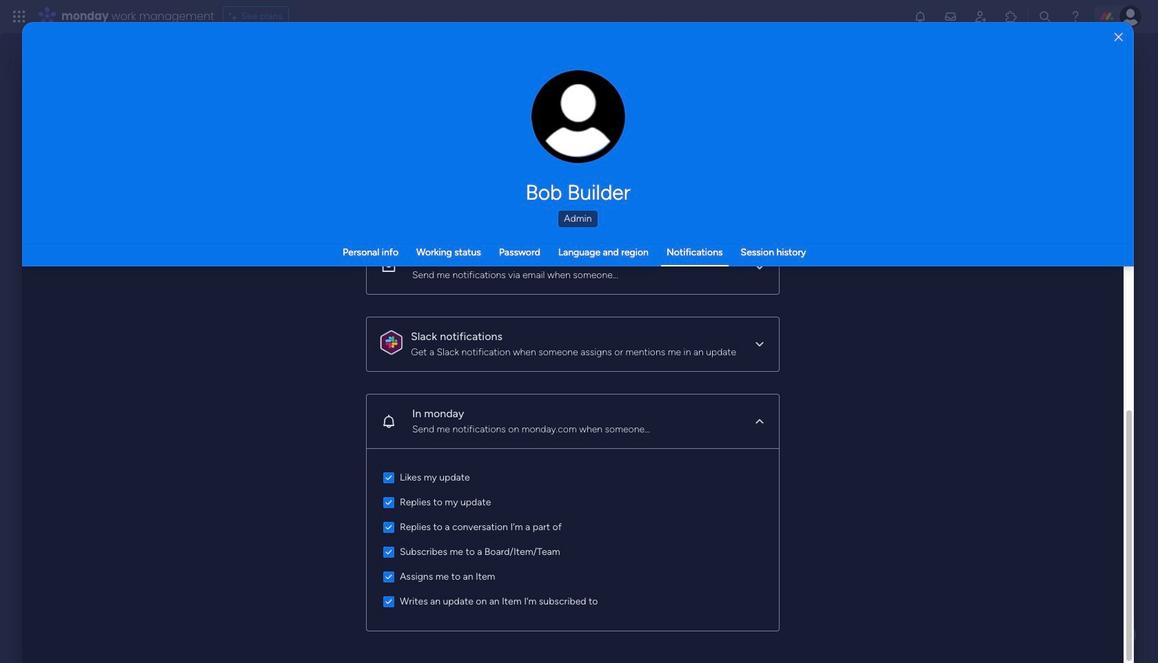 Task type: vqa. For each thing, say whether or not it's contained in the screenshot.
NOTIFICATIONS image
yes



Task type: describe. For each thing, give the bounding box(es) containing it.
help image
[[1069, 10, 1082, 23]]

update feed image
[[944, 10, 958, 23]]

close image
[[1115, 32, 1123, 42]]

search everything image
[[1038, 10, 1052, 23]]

select product image
[[12, 10, 26, 23]]



Task type: locate. For each thing, give the bounding box(es) containing it.
invite members image
[[974, 10, 988, 23]]

monday marketplace image
[[1005, 10, 1018, 23]]

region
[[367, 449, 779, 631]]

bob builder image
[[1120, 6, 1142, 28]]

notifications image
[[914, 10, 927, 23]]

see plans image
[[229, 9, 241, 24]]



